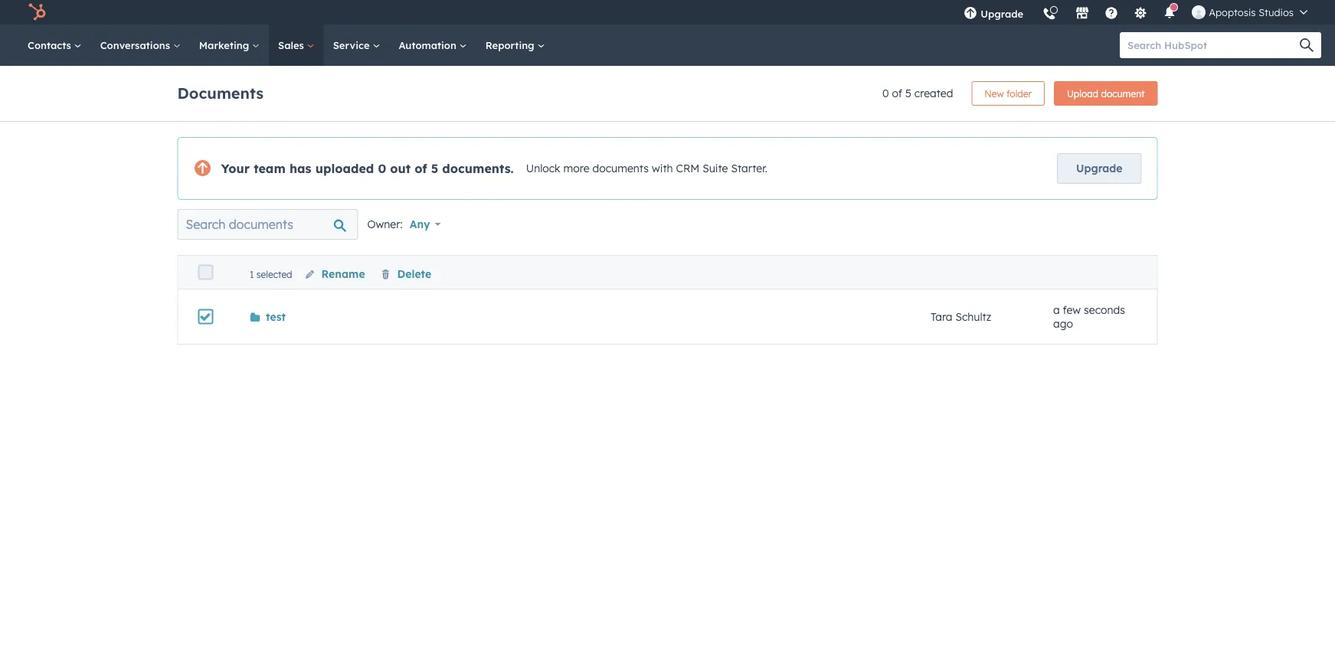 Task type: locate. For each thing, give the bounding box(es) containing it.
0 left created
[[883, 87, 889, 100]]

rename button
[[305, 267, 365, 280]]

0 left out
[[378, 161, 386, 176]]

apoptosis studios button
[[1183, 0, 1317, 25]]

documents
[[177, 83, 264, 102]]

5 inside documents banner
[[906, 87, 912, 100]]

new folder
[[985, 88, 1032, 99]]

1 vertical spatial of
[[415, 161, 427, 176]]

upload document button
[[1054, 81, 1158, 106]]

1 vertical spatial 5
[[431, 161, 438, 176]]

search image
[[1300, 38, 1314, 52]]

sales link
[[269, 25, 324, 66]]

of inside documents banner
[[892, 87, 903, 100]]

suite
[[703, 162, 728, 175]]

Search HubSpot search field
[[1120, 32, 1308, 58]]

0 vertical spatial 0
[[883, 87, 889, 100]]

upgrade link
[[1057, 153, 1142, 184]]

0 horizontal spatial 0
[[378, 161, 386, 176]]

notifications image
[[1163, 7, 1177, 21]]

a
[[1053, 303, 1060, 317]]

menu
[[955, 0, 1317, 30]]

conversations
[[100, 39, 173, 51]]

1 horizontal spatial 0
[[883, 87, 889, 100]]

0 horizontal spatial upgrade
[[981, 7, 1024, 20]]

5 right out
[[431, 161, 438, 176]]

unlock more documents with crm suite starter.
[[526, 162, 768, 175]]

new folder button
[[972, 81, 1045, 106]]

of
[[892, 87, 903, 100], [415, 161, 427, 176]]

1 horizontal spatial 5
[[906, 87, 912, 100]]

0
[[883, 87, 889, 100], [378, 161, 386, 176]]

0 vertical spatial upgrade
[[981, 7, 1024, 20]]

1
[[250, 268, 254, 280]]

schultz
[[956, 310, 992, 324]]

your
[[221, 161, 250, 176]]

upgrade
[[981, 7, 1024, 20], [1077, 162, 1123, 175]]

help image
[[1105, 7, 1119, 21]]

upgrade right upgrade icon
[[981, 7, 1024, 20]]

Search search field
[[177, 209, 358, 240]]

documents
[[593, 162, 649, 175]]

your team has uploaded 0 out of 5 documents.
[[221, 161, 514, 176]]

team
[[254, 161, 286, 176]]

ago
[[1053, 317, 1073, 330]]

documents banner
[[177, 77, 1158, 106]]

out
[[390, 161, 411, 176]]

more
[[564, 162, 590, 175]]

document
[[1101, 88, 1145, 99]]

apoptosis
[[1209, 6, 1256, 18]]

upgrade down upload document
[[1077, 162, 1123, 175]]

5
[[906, 87, 912, 100], [431, 161, 438, 176]]

1 horizontal spatial of
[[892, 87, 903, 100]]

0 vertical spatial of
[[892, 87, 903, 100]]

of left created
[[892, 87, 903, 100]]

a few seconds ago
[[1053, 303, 1125, 330]]

5 left created
[[906, 87, 912, 100]]

0 horizontal spatial of
[[415, 161, 427, 176]]

1 horizontal spatial upgrade
[[1077, 162, 1123, 175]]

tara schultz
[[931, 310, 992, 324]]

marketing link
[[190, 25, 269, 66]]

contacts link
[[18, 25, 91, 66]]

of right out
[[415, 161, 427, 176]]

any button
[[409, 209, 451, 240]]

documents.
[[442, 161, 514, 176]]

upload document
[[1067, 88, 1145, 99]]

0 vertical spatial 5
[[906, 87, 912, 100]]

tara schultz image
[[1192, 5, 1206, 19]]

marketing
[[199, 39, 252, 51]]

crm
[[676, 162, 700, 175]]

upgrade inside menu
[[981, 7, 1024, 20]]

0 horizontal spatial 5
[[431, 161, 438, 176]]



Task type: vqa. For each thing, say whether or not it's contained in the screenshot.
with
yes



Task type: describe. For each thing, give the bounding box(es) containing it.
marketplaces button
[[1067, 0, 1099, 25]]

seconds
[[1084, 303, 1125, 317]]

marketplaces image
[[1076, 7, 1090, 21]]

1 vertical spatial 0
[[378, 161, 386, 176]]

folder
[[1007, 88, 1032, 99]]

has
[[290, 161, 311, 176]]

0 inside documents banner
[[883, 87, 889, 100]]

unlock
[[526, 162, 561, 175]]

notifications button
[[1157, 0, 1183, 25]]

few
[[1063, 303, 1081, 317]]

reporting link
[[476, 25, 554, 66]]

upload
[[1067, 88, 1099, 99]]

service
[[333, 39, 373, 51]]

any
[[410, 218, 430, 231]]

hubspot image
[[28, 3, 46, 21]]

rename
[[321, 267, 365, 280]]

created
[[915, 87, 953, 100]]

1 selected
[[250, 268, 292, 280]]

calling icon image
[[1043, 8, 1057, 21]]

with
[[652, 162, 673, 175]]

menu containing apoptosis studios
[[955, 0, 1317, 30]]

upgrade image
[[964, 7, 978, 21]]

search button
[[1293, 32, 1322, 58]]

delete
[[397, 267, 432, 280]]

settings link
[[1125, 0, 1157, 25]]

automation link
[[390, 25, 476, 66]]

calling icon button
[[1037, 2, 1063, 24]]

hubspot link
[[18, 3, 57, 21]]

service link
[[324, 25, 390, 66]]

conversations link
[[91, 25, 190, 66]]

studios
[[1259, 6, 1294, 18]]

tara
[[931, 310, 953, 324]]

test
[[266, 310, 286, 324]]

settings image
[[1134, 7, 1148, 21]]

test button
[[250, 310, 286, 324]]

help button
[[1099, 0, 1125, 25]]

starter.
[[731, 162, 768, 175]]

apoptosis studios
[[1209, 6, 1294, 18]]

0 of 5 created
[[883, 87, 953, 100]]

owner:
[[367, 218, 403, 231]]

uploaded
[[315, 161, 374, 176]]

selected
[[257, 268, 292, 280]]

automation
[[399, 39, 459, 51]]

sales
[[278, 39, 307, 51]]

contacts
[[28, 39, 74, 51]]

1 vertical spatial upgrade
[[1077, 162, 1123, 175]]

reporting
[[486, 39, 537, 51]]

new
[[985, 88, 1004, 99]]

delete button
[[380, 267, 432, 280]]



